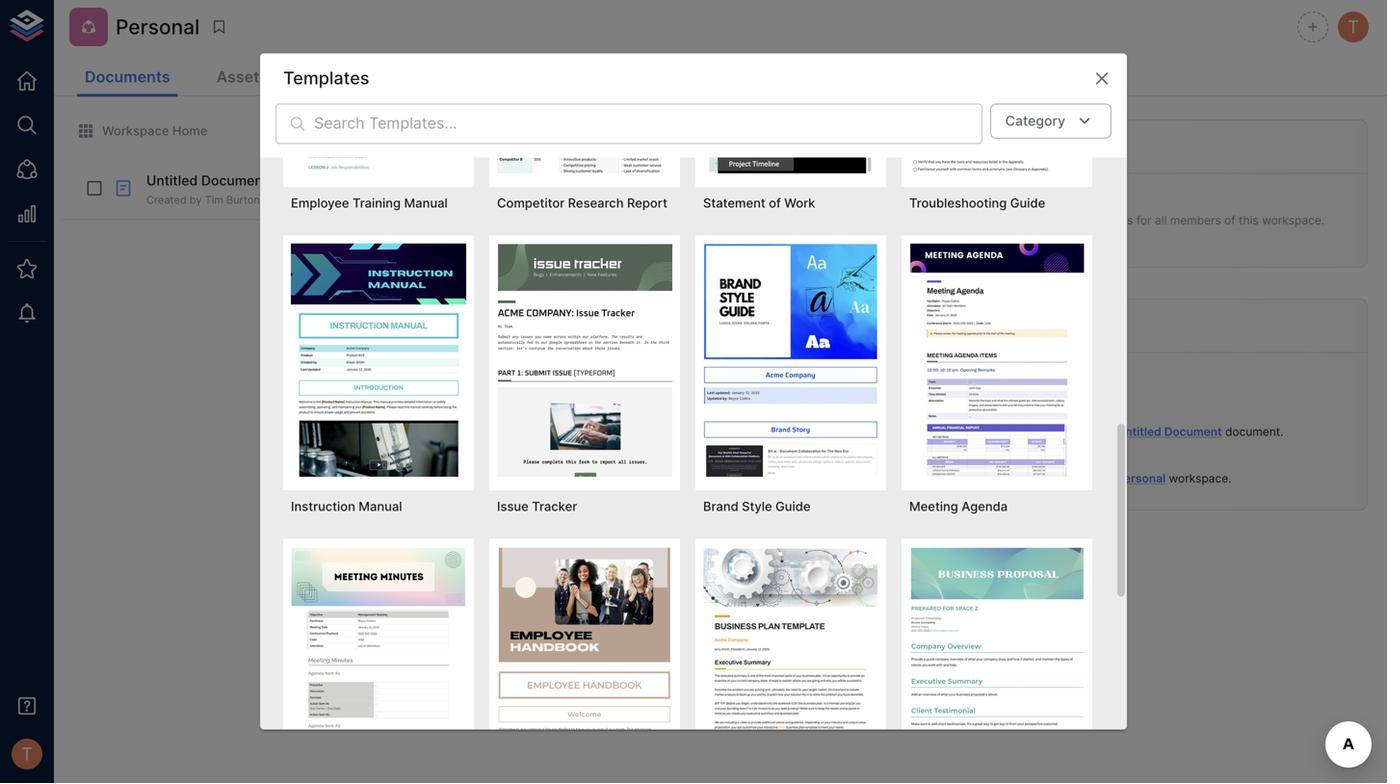 Task type: vqa. For each thing, say whether or not it's contained in the screenshot.
Research
yes



Task type: describe. For each thing, give the bounding box(es) containing it.
business plan image
[[703, 547, 879, 780]]

employee training manual image
[[291, 0, 466, 173]]

work
[[785, 195, 816, 210]]

. inside 09:07 am tim burton created untitled document document .
[[1281, 425, 1284, 439]]

assets
[[216, 67, 268, 86]]

favorite image
[[278, 172, 296, 190]]

home
[[172, 123, 208, 138]]

workspace.
[[1262, 213, 1325, 227]]

2 for from the left
[[1137, 213, 1152, 227]]

1 for from the left
[[1045, 213, 1060, 227]]

recent activities
[[990, 316, 1116, 335]]

all
[[1155, 213, 1167, 227]]

instruction manual image
[[291, 243, 466, 477]]

category button
[[990, 103, 1112, 139]]

issue tracker image
[[497, 243, 673, 477]]

competitor
[[497, 195, 565, 210]]

workspace home link
[[77, 122, 208, 140]]

untitled document link
[[1117, 425, 1223, 439]]

templates dialog
[[260, 0, 1127, 783]]

meeting
[[910, 499, 959, 514]]

am for untitled
[[1039, 410, 1055, 423]]

1 horizontal spatial manual
[[404, 195, 448, 210]]

instruction
[[291, 499, 355, 514]]

1 vertical spatial manual
[[359, 499, 402, 514]]

activities
[[1046, 316, 1116, 335]]

training
[[353, 195, 401, 210]]

am for personal
[[1039, 457, 1056, 469]]

1 horizontal spatial t button
[[1336, 9, 1372, 45]]

created for personal
[[1072, 472, 1114, 486]]

items
[[1045, 137, 1087, 156]]

this
[[1239, 213, 1259, 227]]

access
[[1095, 213, 1134, 227]]

09:07 am tim burton created untitled document document .
[[1007, 410, 1284, 439]]

pinned items
[[990, 137, 1087, 156]]

burton for personal
[[1031, 472, 1069, 486]]

agenda
[[962, 499, 1008, 514]]

1 horizontal spatial of
[[1225, 213, 1236, 227]]

templates
[[283, 68, 369, 89]]

statement of work image
[[703, 0, 879, 173]]

just
[[263, 194, 281, 206]]

recent
[[990, 316, 1042, 335]]

report
[[627, 195, 668, 210]]

burton for untitled
[[1031, 425, 1069, 439]]

personal inside "09:05 am tim burton created personal workspace ."
[[1117, 472, 1166, 486]]

untitled inside 09:07 am tim burton created untitled document document .
[[1117, 425, 1162, 439]]

quick
[[1063, 213, 1092, 227]]

workspace
[[1169, 472, 1229, 486]]

tim for personal
[[1007, 472, 1028, 486]]

employee
[[291, 195, 349, 210]]

statement of work
[[703, 195, 816, 210]]

issue tracker
[[497, 499, 577, 514]]

. inside "09:05 am tim burton created personal workspace ."
[[1229, 472, 1232, 486]]

troubleshooting guide
[[910, 195, 1046, 210]]

09:07
[[1007, 410, 1036, 423]]

statement
[[703, 195, 766, 210]]

Search Templates... text field
[[314, 103, 983, 144]]

meeting agenda
[[910, 499, 1008, 514]]



Task type: locate. For each thing, give the bounding box(es) containing it.
1 created from the top
[[1072, 425, 1114, 439]]

issue
[[497, 499, 529, 514]]

tim down the 09:05
[[1007, 472, 1028, 486]]

pin
[[991, 213, 1008, 227]]

burton down 09:07
[[1031, 425, 1069, 439]]

1 vertical spatial of
[[1225, 213, 1236, 227]]

now
[[284, 194, 305, 206]]

1 horizontal spatial for
[[1137, 213, 1152, 227]]

tracker
[[532, 499, 577, 514]]

competitor research report image
[[497, 0, 673, 173]]

manual right instruction
[[359, 499, 402, 514]]

assets link
[[209, 60, 275, 97]]

insights
[[314, 67, 373, 86]]

0 vertical spatial untitled
[[146, 173, 198, 189]]

bookmark image
[[210, 18, 228, 36]]

untitled document
[[146, 173, 268, 189]]

document
[[1226, 425, 1281, 439]]

of
[[769, 195, 781, 210], [1225, 213, 1236, 227]]

document up created by tim burton just now
[[201, 173, 268, 189]]

t for leftmost t button
[[21, 744, 33, 765]]

tim down 09:07
[[1007, 425, 1028, 439]]

0 horizontal spatial manual
[[359, 499, 402, 514]]

am inside 09:07 am tim burton created untitled document document .
[[1039, 410, 1055, 423]]

0 vertical spatial tim
[[205, 194, 223, 206]]

of left work on the right top of the page
[[769, 195, 781, 210]]

burton for now
[[226, 194, 260, 206]]

pin items for quick access for all members of this workspace.
[[991, 213, 1325, 227]]

1 vertical spatial untitled
[[1117, 425, 1162, 439]]

for left quick
[[1045, 213, 1060, 227]]

0 vertical spatial .
[[1281, 425, 1284, 439]]

tim inside "09:05 am tim burton created personal workspace ."
[[1007, 472, 1028, 486]]

1 horizontal spatial t
[[1348, 16, 1360, 37]]

created
[[1072, 425, 1114, 439], [1072, 472, 1114, 486]]

manual right training
[[404, 195, 448, 210]]

0 horizontal spatial t
[[21, 744, 33, 765]]

guide right style
[[776, 499, 811, 514]]

0 vertical spatial t button
[[1336, 9, 1372, 45]]

untitled
[[146, 173, 198, 189], [1117, 425, 1162, 439]]

0 vertical spatial personal
[[116, 14, 200, 39]]

research
[[568, 195, 624, 210]]

0 vertical spatial of
[[769, 195, 781, 210]]

1 vertical spatial created
[[1072, 472, 1114, 486]]

1 vertical spatial document
[[1165, 425, 1223, 439]]

1 vertical spatial guide
[[776, 499, 811, 514]]

tim for untitled
[[1007, 425, 1028, 439]]

am
[[1039, 410, 1055, 423], [1039, 457, 1056, 469]]

burton
[[226, 194, 260, 206], [1031, 425, 1069, 439], [1031, 472, 1069, 486]]

personal down 09:07 am tim burton created untitled document document . on the bottom
[[1117, 472, 1166, 486]]

created inside "09:05 am tim burton created personal workspace ."
[[1072, 472, 1114, 486]]

1 horizontal spatial untitled
[[1117, 425, 1162, 439]]

1 vertical spatial am
[[1039, 457, 1056, 469]]

meeting minutes image
[[291, 547, 466, 780]]

created
[[146, 194, 187, 206]]

members
[[1171, 213, 1222, 227]]

am inside "09:05 am tim burton created personal workspace ."
[[1039, 457, 1056, 469]]

troubleshooting
[[910, 195, 1007, 210]]

personal link
[[1117, 472, 1166, 486]]

tim for now
[[205, 194, 223, 206]]

document
[[201, 173, 268, 189], [1165, 425, 1223, 439]]

0 horizontal spatial t button
[[6, 733, 48, 776]]

1 vertical spatial .
[[1229, 472, 1232, 486]]

.
[[1281, 425, 1284, 439], [1229, 472, 1232, 486]]

1 vertical spatial t
[[21, 744, 33, 765]]

0 vertical spatial guide
[[1011, 195, 1046, 210]]

created inside 09:07 am tim burton created untitled document document .
[[1072, 425, 1114, 439]]

0 vertical spatial manual
[[404, 195, 448, 210]]

pinned
[[990, 137, 1041, 156]]

tim inside 09:07 am tim burton created untitled document document .
[[1007, 425, 1028, 439]]

burton inside "09:05 am tim burton created personal workspace ."
[[1031, 472, 1069, 486]]

guide
[[1011, 195, 1046, 210], [776, 499, 811, 514]]

brand style guide image
[[703, 243, 879, 477]]

0 vertical spatial am
[[1039, 410, 1055, 423]]

insights link
[[306, 60, 381, 97]]

1 vertical spatial t button
[[6, 733, 48, 776]]

0 vertical spatial burton
[[226, 194, 260, 206]]

document up the workspace
[[1165, 425, 1223, 439]]

t
[[1348, 16, 1360, 37], [21, 744, 33, 765]]

09:05 am tim burton created personal workspace .
[[1007, 457, 1232, 486]]

1 vertical spatial tim
[[1007, 425, 1028, 439]]

0 vertical spatial created
[[1072, 425, 1114, 439]]

for left all
[[1137, 213, 1152, 227]]

1 horizontal spatial .
[[1281, 425, 1284, 439]]

burton inside 09:07 am tim burton created untitled document document .
[[1031, 425, 1069, 439]]

burton down the 09:05
[[1031, 472, 1069, 486]]

guide up items
[[1011, 195, 1046, 210]]

documents link
[[77, 60, 178, 97]]

created left personal link
[[1072, 472, 1114, 486]]

1 horizontal spatial personal
[[1117, 472, 1166, 486]]

items
[[1012, 213, 1041, 227]]

of inside templates dialog
[[769, 195, 781, 210]]

business proposal image
[[910, 547, 1085, 780]]

untitled up created
[[146, 173, 198, 189]]

2 vertical spatial burton
[[1031, 472, 1069, 486]]

today
[[976, 370, 1013, 385]]

tim
[[205, 194, 223, 206], [1007, 425, 1028, 439], [1007, 472, 1028, 486]]

0 horizontal spatial for
[[1045, 213, 1060, 227]]

personal
[[116, 14, 200, 39], [1117, 472, 1166, 486]]

0 horizontal spatial .
[[1229, 472, 1232, 486]]

style
[[742, 499, 772, 514]]

workspace home
[[102, 123, 208, 138]]

am right the 09:05
[[1039, 457, 1056, 469]]

workspace
[[102, 123, 169, 138]]

competitor research report
[[497, 195, 668, 210]]

1 vertical spatial burton
[[1031, 425, 1069, 439]]

created for untitled
[[1072, 425, 1114, 439]]

brand
[[703, 499, 739, 514]]

1 horizontal spatial guide
[[1011, 195, 1046, 210]]

1 horizontal spatial document
[[1165, 425, 1223, 439]]

by
[[190, 194, 202, 206]]

1 vertical spatial personal
[[1117, 472, 1166, 486]]

2 created from the top
[[1072, 472, 1114, 486]]

0 horizontal spatial personal
[[116, 14, 200, 39]]

document inside 09:07 am tim burton created untitled document document .
[[1165, 425, 1223, 439]]

employee handbook image
[[497, 547, 673, 780]]

0 horizontal spatial untitled
[[146, 173, 198, 189]]

category
[[1006, 113, 1066, 129]]

created by tim burton just now
[[146, 194, 305, 206]]

manual
[[404, 195, 448, 210], [359, 499, 402, 514]]

meeting agenda image
[[910, 243, 1085, 477]]

09:05
[[1007, 457, 1036, 469]]

employee training manual
[[291, 195, 448, 210]]

brand style guide
[[703, 499, 811, 514]]

2 vertical spatial tim
[[1007, 472, 1028, 486]]

burton left just on the top left of the page
[[226, 194, 260, 206]]

tim right by
[[205, 194, 223, 206]]

t button
[[1336, 9, 1372, 45], [6, 733, 48, 776]]

of left this
[[1225, 213, 1236, 227]]

documents
[[85, 67, 170, 86]]

0 vertical spatial t
[[1348, 16, 1360, 37]]

created up "09:05 am tim burton created personal workspace ."
[[1072, 425, 1114, 439]]

0 horizontal spatial of
[[769, 195, 781, 210]]

0 horizontal spatial guide
[[776, 499, 811, 514]]

0 vertical spatial document
[[201, 173, 268, 189]]

personal up documents
[[116, 14, 200, 39]]

troubleshooting guide image
[[910, 0, 1085, 173]]

untitled up "09:05 am tim burton created personal workspace ."
[[1117, 425, 1162, 439]]

instruction manual
[[291, 499, 402, 514]]

0 horizontal spatial document
[[201, 173, 268, 189]]

for
[[1045, 213, 1060, 227], [1137, 213, 1152, 227]]

t for right t button
[[1348, 16, 1360, 37]]

am right 09:07
[[1039, 410, 1055, 423]]



